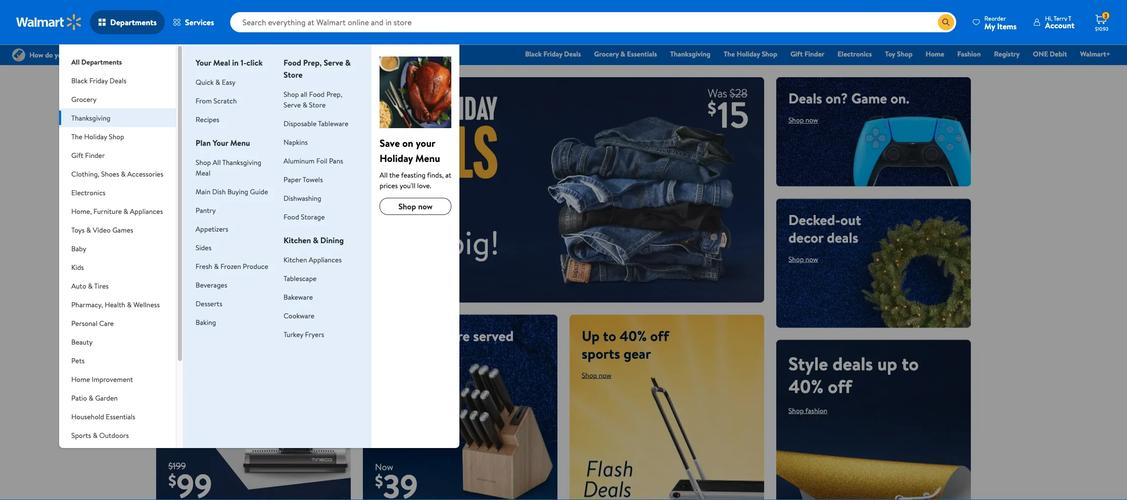 Task type: vqa. For each thing, say whether or not it's contained in the screenshot.
Detergent in SPONSORED $11.48 10.4 ¢/FL OZ ECOS PLANT POWERED LIQUID LAUNDRY DETERGENT WITH STAIN FIGHTING ENZYMES, LAVENDER, 1
no



Task type: locate. For each thing, give the bounding box(es) containing it.
0 vertical spatial thanksgiving
[[670, 49, 711, 59]]

quick & easy link
[[196, 77, 236, 87]]

1 vertical spatial food
[[309, 89, 325, 99]]

all up black friday deals dropdown button
[[71, 57, 80, 67]]

beverages
[[196, 280, 227, 290]]

up
[[168, 252, 188, 278], [878, 351, 898, 377]]

sides link
[[196, 243, 211, 253]]

gift finder left electronics link
[[791, 49, 825, 59]]

0 vertical spatial gift finder
[[791, 49, 825, 59]]

0 horizontal spatial friday
[[89, 76, 108, 85]]

& inside pharmacy, health & wellness dropdown button
[[127, 300, 132, 310]]

1 horizontal spatial all
[[213, 157, 221, 167]]

home for home
[[926, 49, 944, 59]]

0 horizontal spatial gift
[[71, 150, 83, 160]]

grocery & essentials link
[[590, 49, 662, 59]]

baking link
[[196, 318, 216, 328]]

0 horizontal spatial the
[[71, 132, 82, 142]]

finder left electronics link
[[805, 49, 825, 59]]

appliances up games
[[130, 206, 163, 216]]

0 horizontal spatial holiday
[[84, 132, 107, 142]]

0 horizontal spatial black friday deals
[[71, 76, 126, 85]]

search icon image
[[942, 18, 950, 26]]

style
[[789, 351, 828, 377]]

your up quick
[[196, 57, 211, 68]]

fashion
[[806, 406, 828, 416]]

1 horizontal spatial 40%
[[789, 374, 824, 399]]

finder inside gift finder link
[[805, 49, 825, 59]]

toys & video games
[[71, 225, 133, 235]]

2 vertical spatial deals
[[789, 88, 822, 108]]

1 vertical spatial to
[[603, 326, 616, 346]]

1 horizontal spatial menu
[[415, 151, 440, 165]]

quick & easy
[[196, 77, 236, 87]]

home,
[[71, 206, 92, 216]]

disposable tableware
[[284, 119, 348, 128]]

2 vertical spatial off
[[828, 374, 852, 399]]

1 vertical spatial all
[[213, 157, 221, 167]]

1 horizontal spatial friday
[[544, 49, 563, 59]]

high tech gifts, huge savings
[[168, 88, 299, 126]]

shop
[[762, 49, 777, 59], [897, 49, 913, 59], [284, 89, 299, 99], [789, 115, 804, 125], [109, 132, 124, 142], [168, 133, 184, 143], [196, 157, 211, 167], [398, 201, 416, 212], [789, 255, 804, 264], [168, 307, 184, 317], [375, 353, 390, 363], [582, 371, 597, 381], [789, 406, 804, 416]]

1 vertical spatial 40%
[[789, 374, 824, 399]]

deals up "grocery" dropdown button on the top left of the page
[[110, 76, 126, 85]]

all left the the
[[380, 170, 388, 180]]

2 vertical spatial to
[[902, 351, 919, 377]]

one debit
[[1033, 49, 1067, 59]]

1 vertical spatial up
[[878, 351, 898, 377]]

deals right decor
[[827, 228, 858, 247]]

finder for gift finder dropdown button
[[85, 150, 105, 160]]

1 vertical spatial gift finder
[[71, 150, 105, 160]]

serve inside food prep, serve & store
[[324, 57, 343, 68]]

store up disposable tableware
[[309, 100, 326, 110]]

1 vertical spatial gift
[[71, 150, 83, 160]]

appliances
[[130, 206, 163, 216], [309, 255, 342, 265]]

shop inside "dropdown button"
[[109, 132, 124, 142]]

one debit link
[[1029, 49, 1072, 59]]

the holiday shop inside "dropdown button"
[[71, 132, 124, 142]]

fresh
[[196, 262, 212, 271]]

essentials down patio & garden dropdown button
[[106, 412, 135, 422]]

1 vertical spatial the holiday shop
[[71, 132, 124, 142]]

& inside sports & outdoors "dropdown button"
[[93, 431, 98, 441]]

0 horizontal spatial off
[[168, 275, 192, 301]]

huge
[[268, 88, 299, 108]]

now for up to 40% off sports gear
[[599, 371, 612, 381]]

your right plan
[[213, 137, 228, 149]]

grocery
[[594, 49, 619, 59], [71, 94, 97, 104]]

debit
[[1050, 49, 1067, 59]]

1 horizontal spatial the holiday shop
[[724, 49, 777, 59]]

shoes
[[101, 169, 119, 179]]

1 vertical spatial holiday
[[84, 132, 107, 142]]

food inside food prep, serve & store
[[284, 57, 301, 68]]

hi, terry t account
[[1045, 14, 1075, 31]]

0 vertical spatial holiday
[[737, 49, 760, 59]]

to inside home deals up to 30% off
[[193, 252, 210, 278]]

paper
[[284, 175, 301, 185]]

to for home
[[193, 252, 210, 278]]

shop now link for high tech gifts, huge savings
[[168, 133, 198, 143]]

deals left on? on the right of the page
[[789, 88, 822, 108]]

0 vertical spatial the holiday shop
[[724, 49, 777, 59]]

scratch
[[213, 96, 237, 106]]

your
[[196, 57, 211, 68], [213, 137, 228, 149]]

1 vertical spatial store
[[309, 100, 326, 110]]

0 horizontal spatial appliances
[[130, 206, 163, 216]]

1 horizontal spatial gift
[[791, 49, 803, 59]]

& inside grocery & essentials link
[[621, 49, 625, 59]]

1 horizontal spatial $
[[375, 471, 383, 493]]

the up clothing,
[[71, 132, 82, 142]]

1 horizontal spatial up
[[878, 351, 898, 377]]

store inside food prep, serve & store
[[284, 69, 303, 80]]

& inside patio & garden dropdown button
[[89, 394, 93, 403]]

food left storage
[[284, 212, 299, 222]]

sports & outdoors
[[71, 431, 129, 441]]

0 vertical spatial grocery
[[594, 49, 619, 59]]

departments up all departments link at the top of page
[[110, 17, 157, 28]]

$ inside group
[[168, 470, 176, 492]]

save big!
[[375, 220, 500, 265]]

save for save on your holiday menu all the feasting finds, at prices you'll love.
[[380, 136, 400, 150]]

1 vertical spatial thanksgiving
[[71, 113, 110, 123]]

deals
[[564, 49, 581, 59], [110, 76, 126, 85], [789, 88, 822, 108]]

menu down your
[[415, 151, 440, 165]]

you'll
[[400, 181, 416, 191]]

decor
[[789, 228, 824, 247]]

2 vertical spatial food
[[284, 212, 299, 222]]

all inside save on your holiday menu all the feasting finds, at prices you'll love.
[[380, 170, 388, 180]]

shop now for deals on? game on.
[[789, 115, 818, 125]]

0 vertical spatial gift
[[791, 49, 803, 59]]

1 horizontal spatial finder
[[805, 49, 825, 59]]

0 vertical spatial off
[[168, 275, 192, 301]]

shop all food prep, serve & store link
[[284, 89, 342, 110]]

black for black friday deals dropdown button
[[71, 76, 88, 85]]

home inside dropdown button
[[71, 375, 90, 385]]

walmart+ link
[[1076, 49, 1115, 59]]

1 vertical spatial off
[[650, 326, 669, 346]]

cookware
[[284, 311, 315, 321]]

up inside style deals up to 40% off
[[878, 351, 898, 377]]

paper towels
[[284, 175, 323, 185]]

gift finder for gift finder link on the top of page
[[791, 49, 825, 59]]

1 horizontal spatial grocery
[[594, 49, 619, 59]]

deals inside dropdown button
[[110, 76, 126, 85]]

deals right style
[[833, 351, 873, 377]]

2 horizontal spatial all
[[380, 170, 388, 180]]

storage
[[301, 212, 325, 222]]

main
[[196, 187, 211, 197]]

feasting
[[401, 170, 426, 180]]

2 horizontal spatial off
[[828, 374, 852, 399]]

at
[[445, 170, 451, 180]]

1 horizontal spatial electronics
[[838, 49, 872, 59]]

food storage link
[[284, 212, 325, 222]]

0 horizontal spatial all
[[71, 57, 80, 67]]

patio & garden button
[[59, 389, 176, 408]]

0 horizontal spatial thanksgiving
[[71, 113, 110, 123]]

friday for black friday deals dropdown button
[[89, 76, 108, 85]]

furniture
[[93, 206, 122, 216]]

essentials inside grocery & essentials link
[[627, 49, 657, 59]]

now for decked-out decor deals
[[806, 255, 818, 264]]

the
[[389, 170, 400, 180]]

deals left the are
[[416, 326, 447, 346]]

the right thanksgiving link on the right top
[[724, 49, 735, 59]]

finder up clothing,
[[85, 150, 105, 160]]

recipes link
[[196, 114, 219, 124]]

kitchen & dining
[[284, 235, 344, 246]]

1 vertical spatial black
[[71, 76, 88, 85]]

up inside home deals up to 30% off
[[168, 252, 188, 278]]

$ for home deals are served
[[375, 471, 383, 493]]

main dish buying guide
[[196, 187, 268, 197]]

serve up 'shop all food prep, serve & store'
[[324, 57, 343, 68]]

easy
[[222, 77, 236, 87]]

$ for home deals up to 30% off
[[168, 470, 176, 492]]

black friday deals
[[525, 49, 581, 59], [71, 76, 126, 85]]

2 horizontal spatial to
[[902, 351, 919, 377]]

deals up fresh & frozen produce
[[220, 230, 261, 255]]

the inside "dropdown button"
[[71, 132, 82, 142]]

black inside dropdown button
[[71, 76, 88, 85]]

buying
[[227, 187, 248, 197]]

home improvement button
[[59, 371, 176, 389]]

all
[[301, 89, 307, 99]]

store up all
[[284, 69, 303, 80]]

food inside 'shop all food prep, serve & store'
[[309, 89, 325, 99]]

& inside auto & tires dropdown button
[[88, 281, 93, 291]]

finder for gift finder link on the top of page
[[805, 49, 825, 59]]

1 horizontal spatial deals
[[564, 49, 581, 59]]

save for save big!
[[375, 220, 440, 265]]

off inside up to 40% off sports gear
[[650, 326, 669, 346]]

meal inside shop all thanksgiving meal
[[196, 168, 210, 178]]

home for home deals are served
[[375, 326, 412, 346]]

home, furniture & appliances
[[71, 206, 163, 216]]

grocery inside dropdown button
[[71, 94, 97, 104]]

up for home deals up to 30% off
[[168, 252, 188, 278]]

1 horizontal spatial the
[[724, 49, 735, 59]]

1 vertical spatial kitchen
[[284, 255, 307, 265]]

finder
[[805, 49, 825, 59], [85, 150, 105, 160]]

2 horizontal spatial deals
[[789, 88, 822, 108]]

holiday for the holiday shop "dropdown button"
[[84, 132, 107, 142]]

menu inside save on your holiday menu all the feasting finds, at prices you'll love.
[[415, 151, 440, 165]]

1 vertical spatial essentials
[[106, 412, 135, 422]]

serve down all
[[284, 100, 301, 110]]

0 horizontal spatial prep,
[[303, 57, 322, 68]]

gift up clothing,
[[71, 150, 83, 160]]

departments up black friday deals dropdown button
[[81, 57, 122, 67]]

1 kitchen from the top
[[284, 235, 311, 246]]

auto & tires button
[[59, 277, 176, 296]]

food up all
[[284, 57, 301, 68]]

grocery down walmart site-wide "search box" on the top of the page
[[594, 49, 619, 59]]

0 vertical spatial save
[[380, 136, 400, 150]]

0 vertical spatial black friday deals
[[525, 49, 581, 59]]

seasonal decor & party supplies
[[71, 450, 143, 470]]

0 vertical spatial prep,
[[303, 57, 322, 68]]

1 vertical spatial finder
[[85, 150, 105, 160]]

deals
[[827, 228, 858, 247], [220, 230, 261, 255], [416, 326, 447, 346], [833, 351, 873, 377]]

departments button
[[90, 10, 165, 34]]

the holiday shop
[[724, 49, 777, 59], [71, 132, 124, 142]]

the
[[724, 49, 735, 59], [71, 132, 82, 142]]

essentials inside household essentials dropdown button
[[106, 412, 135, 422]]

1 vertical spatial meal
[[196, 168, 210, 178]]

3
[[1104, 11, 1108, 20]]

essentials left thanksgiving link on the right top
[[627, 49, 657, 59]]

appliances inside dropdown button
[[130, 206, 163, 216]]

electronics inside dropdown button
[[71, 188, 105, 198]]

0 vertical spatial departments
[[110, 17, 157, 28]]

grocery down black friday deals dropdown button
[[71, 94, 97, 104]]

gift finder up clothing,
[[71, 150, 105, 160]]

gift inside dropdown button
[[71, 150, 83, 160]]

kitchen for kitchen appliances
[[284, 255, 307, 265]]

household
[[71, 412, 104, 422]]

0 vertical spatial meal
[[213, 57, 230, 68]]

guide
[[250, 187, 268, 197]]

0 vertical spatial food
[[284, 57, 301, 68]]

1 horizontal spatial off
[[650, 326, 669, 346]]

1-
[[241, 57, 246, 68]]

paper towels link
[[284, 175, 323, 185]]

bakeware
[[284, 292, 313, 302]]

1 vertical spatial electronics
[[71, 188, 105, 198]]

was dollar $199, now dollar 99 group
[[156, 460, 212, 501]]

prep, up tableware
[[326, 89, 342, 99]]

1 vertical spatial menu
[[415, 151, 440, 165]]

off inside home deals up to 30% off
[[168, 275, 192, 301]]

0 vertical spatial store
[[284, 69, 303, 80]]

items
[[997, 20, 1017, 32]]

electronics down clothing,
[[71, 188, 105, 198]]

gear
[[624, 344, 651, 364]]

home for home deals up to 30% off
[[168, 230, 216, 255]]

1 horizontal spatial serve
[[324, 57, 343, 68]]

0 horizontal spatial the holiday shop
[[71, 132, 124, 142]]

black friday deals button
[[59, 71, 176, 90]]

0 vertical spatial appliances
[[130, 206, 163, 216]]

2 kitchen from the top
[[284, 255, 307, 265]]

0 horizontal spatial gift finder
[[71, 150, 105, 160]]

auto & tires
[[71, 281, 109, 291]]

2 vertical spatial holiday
[[380, 151, 413, 165]]

black for black friday deals link
[[525, 49, 542, 59]]

0 vertical spatial finder
[[805, 49, 825, 59]]

are
[[450, 326, 470, 346]]

0 horizontal spatial meal
[[196, 168, 210, 178]]

home inside home deals up to 30% off
[[168, 230, 216, 255]]

1 vertical spatial deals
[[110, 76, 126, 85]]

& inside seasonal decor & party supplies
[[120, 450, 125, 460]]

deals down walmart site-wide "search box" on the top of the page
[[564, 49, 581, 59]]

1 horizontal spatial your
[[213, 137, 228, 149]]

black friday deals inside dropdown button
[[71, 76, 126, 85]]

love.
[[417, 181, 431, 191]]

1 horizontal spatial holiday
[[380, 151, 413, 165]]

1 horizontal spatial essentials
[[627, 49, 657, 59]]

deals inside style deals up to 40% off
[[833, 351, 873, 377]]

40% right up
[[620, 326, 647, 346]]

meal up main
[[196, 168, 210, 178]]

your
[[416, 136, 435, 150]]

kitchen up tablescape link
[[284, 255, 307, 265]]

1 horizontal spatial thanksgiving
[[222, 157, 261, 167]]

gift for gift finder dropdown button
[[71, 150, 83, 160]]

1 horizontal spatial to
[[603, 326, 616, 346]]

holiday inside "dropdown button"
[[84, 132, 107, 142]]

grocery for grocery
[[71, 94, 97, 104]]

gift right the holiday shop link
[[791, 49, 803, 59]]

1 horizontal spatial prep,
[[326, 89, 342, 99]]

to inside style deals up to 40% off
[[902, 351, 919, 377]]

0 horizontal spatial 40%
[[620, 326, 647, 346]]

fashion
[[958, 49, 981, 59]]

40% up shop fashion link
[[789, 374, 824, 399]]

prep, up all
[[303, 57, 322, 68]]

up to 40% off sports gear
[[582, 326, 669, 364]]

deals inside home deals up to 30% off
[[220, 230, 261, 255]]

40%
[[620, 326, 647, 346], [789, 374, 824, 399]]

gift finder inside dropdown button
[[71, 150, 105, 160]]

40% inside style deals up to 40% off
[[789, 374, 824, 399]]

all down plan your menu
[[213, 157, 221, 167]]

meal left in
[[213, 57, 230, 68]]

store inside 'shop all food prep, serve & store'
[[309, 100, 326, 110]]

departments inside popup button
[[110, 17, 157, 28]]

1 vertical spatial your
[[213, 137, 228, 149]]

the holiday shop for the holiday shop "dropdown button"
[[71, 132, 124, 142]]

1 horizontal spatial gift finder
[[791, 49, 825, 59]]

finder inside gift finder dropdown button
[[85, 150, 105, 160]]

0 horizontal spatial serve
[[284, 100, 301, 110]]

electronics left "toy"
[[838, 49, 872, 59]]

appliances down the "dining"
[[309, 255, 342, 265]]

2 horizontal spatial thanksgiving
[[670, 49, 711, 59]]

on
[[402, 136, 413, 150]]

dish
[[212, 187, 226, 197]]

2 vertical spatial thanksgiving
[[222, 157, 261, 167]]

1 vertical spatial friday
[[89, 76, 108, 85]]

off inside style deals up to 40% off
[[828, 374, 852, 399]]

shop now for high tech gifts, huge savings
[[168, 133, 198, 143]]

0 horizontal spatial your
[[196, 57, 211, 68]]

0 vertical spatial friday
[[544, 49, 563, 59]]

0 vertical spatial essentials
[[627, 49, 657, 59]]

fashion link
[[953, 49, 986, 59]]

2 vertical spatial all
[[380, 170, 388, 180]]

now
[[375, 461, 393, 474]]

thanksgiving inside dropdown button
[[71, 113, 110, 123]]

0 vertical spatial your
[[196, 57, 211, 68]]

friday inside dropdown button
[[89, 76, 108, 85]]

food right all
[[309, 89, 325, 99]]

pantry
[[196, 205, 216, 215]]

1 vertical spatial prep,
[[326, 89, 342, 99]]

1 vertical spatial grocery
[[71, 94, 97, 104]]

kitchen down food storage
[[284, 235, 311, 246]]

thanksgiving button
[[59, 109, 176, 127]]

1 vertical spatial serve
[[284, 100, 301, 110]]

0 horizontal spatial menu
[[230, 137, 250, 149]]

departments
[[110, 17, 157, 28], [81, 57, 122, 67]]

0 horizontal spatial $
[[168, 470, 176, 492]]

$ inside now dollar 39 null group
[[375, 471, 383, 493]]

menu up shop all thanksgiving meal
[[230, 137, 250, 149]]

save inside save on your holiday menu all the feasting finds, at prices you'll love.
[[380, 136, 400, 150]]



Task type: describe. For each thing, give the bounding box(es) containing it.
grocery for grocery & essentials
[[594, 49, 619, 59]]

up for style deals up to 40% off
[[878, 351, 898, 377]]

electronics for electronics dropdown button
[[71, 188, 105, 198]]

health
[[105, 300, 125, 310]]

on?
[[826, 88, 848, 108]]

napkins link
[[284, 137, 308, 147]]

click
[[246, 57, 263, 68]]

$199
[[168, 460, 186, 473]]

shop now link for home deals are served
[[375, 353, 405, 363]]

from
[[196, 96, 212, 106]]

& inside food prep, serve & store
[[345, 57, 351, 68]]

toys
[[71, 225, 85, 235]]

personal
[[71, 319, 97, 329]]

to for style
[[902, 351, 919, 377]]

appetizers link
[[196, 224, 228, 234]]

deals for home deals are served
[[416, 326, 447, 346]]

toys & video games button
[[59, 221, 176, 240]]

now for home deals up to 30% off
[[185, 307, 198, 317]]

deals for black friday deals link
[[564, 49, 581, 59]]

gift finder link
[[786, 49, 829, 59]]

home deals up to 30% off
[[168, 230, 261, 301]]

gift for gift finder link on the top of page
[[791, 49, 803, 59]]

shop now link for home deals up to 30% off
[[168, 307, 198, 317]]

aluminum
[[284, 156, 315, 166]]

holiday inside save on your holiday menu all the feasting finds, at prices you'll love.
[[380, 151, 413, 165]]

registry
[[994, 49, 1020, 59]]

& inside clothing, shoes & accessories dropdown button
[[121, 169, 126, 179]]

plan your menu
[[196, 137, 250, 149]]

household essentials
[[71, 412, 135, 422]]

& inside 'shop all food prep, serve & store'
[[303, 100, 307, 110]]

up
[[582, 326, 600, 346]]

on.
[[891, 88, 910, 108]]

care
[[99, 319, 114, 329]]

shop fashion
[[789, 406, 828, 416]]

tech
[[202, 88, 229, 108]]

shop now link for deals on? game on.
[[789, 115, 818, 125]]

beverages link
[[196, 280, 227, 290]]

accessories
[[127, 169, 163, 179]]

dishwashing
[[284, 193, 321, 203]]

game
[[851, 88, 887, 108]]

shop all thanksgiving meal link
[[196, 157, 261, 178]]

serve inside 'shop all food prep, serve & store'
[[284, 100, 301, 110]]

kitchen for kitchen & dining
[[284, 235, 311, 246]]

prep, inside food prep, serve & store
[[303, 57, 322, 68]]

shop now link for up to 40% off sports gear
[[582, 371, 612, 381]]

video
[[93, 225, 111, 235]]

shop now for decked-out decor deals
[[789, 255, 818, 264]]

deals for home deals up to 30% off
[[220, 230, 261, 255]]

one
[[1033, 49, 1048, 59]]

my
[[985, 20, 995, 32]]

black friday deals for black friday deals link
[[525, 49, 581, 59]]

Walmart Site-Wide search field
[[230, 12, 956, 32]]

now for deals on? game on.
[[806, 115, 818, 125]]

all inside all departments link
[[71, 57, 80, 67]]

thanksgiving inside shop all thanksgiving meal
[[222, 157, 261, 167]]

pets button
[[59, 352, 176, 371]]

1 vertical spatial departments
[[81, 57, 122, 67]]

food storage
[[284, 212, 325, 222]]

recipes
[[196, 114, 219, 124]]

pantry link
[[196, 205, 216, 215]]

pharmacy, health & wellness button
[[59, 296, 176, 314]]

deals for style deals up to 40% off
[[833, 351, 873, 377]]

home deals are served
[[375, 326, 514, 346]]

& inside toys & video games dropdown button
[[86, 225, 91, 235]]

seasonal decor & party supplies button
[[59, 445, 176, 475]]

shop fashion link
[[789, 406, 828, 416]]

plan
[[196, 137, 211, 149]]

home improvement
[[71, 375, 133, 385]]

electronics for electronics link
[[838, 49, 872, 59]]

pans
[[329, 156, 343, 166]]

off for style deals up to 40% off
[[828, 374, 852, 399]]

in
[[232, 57, 239, 68]]

supplies
[[71, 460, 96, 470]]

shop now link for decked-out decor deals
[[789, 255, 818, 264]]

sports
[[582, 344, 620, 364]]

gift finder for gift finder dropdown button
[[71, 150, 105, 160]]

dishwashing link
[[284, 193, 321, 203]]

shop inside 'shop all food prep, serve & store'
[[284, 89, 299, 99]]

grocery & essentials
[[594, 49, 657, 59]]

pets
[[71, 356, 85, 366]]

hi,
[[1045, 14, 1053, 22]]

1 vertical spatial appliances
[[309, 255, 342, 265]]

electronics link
[[833, 49, 877, 59]]

shop now for home deals are served
[[375, 353, 405, 363]]

black friday deals for black friday deals dropdown button
[[71, 76, 126, 85]]

sports & outdoors button
[[59, 427, 176, 445]]

walmart+
[[1080, 49, 1111, 59]]

patio & garden
[[71, 394, 118, 403]]

tablescape
[[284, 274, 317, 284]]

savings
[[168, 106, 213, 126]]

shop inside shop all thanksgiving meal
[[196, 157, 211, 167]]

home for home improvement
[[71, 375, 90, 385]]

thanksgiving for thanksgiving link on the right top
[[670, 49, 711, 59]]

beauty
[[71, 337, 93, 347]]

toy
[[885, 49, 896, 59]]

your meal in 1-click
[[196, 57, 263, 68]]

all departments link
[[59, 44, 176, 71]]

desserts link
[[196, 299, 222, 309]]

clothing,
[[71, 169, 99, 179]]

the for the holiday shop "dropdown button"
[[71, 132, 82, 142]]

terry
[[1054, 14, 1067, 22]]

thanksgiving image
[[380, 57, 451, 128]]

food for food storage
[[284, 212, 299, 222]]

prep, inside 'shop all food prep, serve & store'
[[326, 89, 342, 99]]

party
[[127, 450, 143, 460]]

the holiday shop for the holiday shop link
[[724, 49, 777, 59]]

holiday for the holiday shop link
[[737, 49, 760, 59]]

now dollar 39 null group
[[363, 461, 418, 501]]

walmart image
[[16, 14, 82, 30]]

disposable tableware link
[[284, 119, 348, 128]]

thanksgiving link
[[666, 49, 715, 59]]

shop now for up to 40% off sports gear
[[582, 371, 612, 381]]

thanksgiving for thanksgiving dropdown button
[[71, 113, 110, 123]]

personal care
[[71, 319, 114, 329]]

food for food prep, serve & store
[[284, 57, 301, 68]]

aluminum foil pans
[[284, 156, 343, 166]]

main dish buying guide link
[[196, 187, 268, 197]]

turkey
[[284, 330, 303, 340]]

now for home deals are served
[[392, 353, 405, 363]]

desserts
[[196, 299, 222, 309]]

foil
[[316, 156, 327, 166]]

40% inside up to 40% off sports gear
[[620, 326, 647, 346]]

registry link
[[990, 49, 1025, 59]]

all inside shop all thanksgiving meal
[[213, 157, 221, 167]]

to inside up to 40% off sports gear
[[603, 326, 616, 346]]

wellness
[[133, 300, 160, 310]]

now for high tech gifts, huge savings
[[185, 133, 198, 143]]

Search search field
[[230, 12, 956, 32]]

appetizers
[[196, 224, 228, 234]]

friday for black friday deals link
[[544, 49, 563, 59]]

the holiday shop link
[[719, 49, 782, 59]]

the for the holiday shop link
[[724, 49, 735, 59]]

deals inside decked-out decor deals
[[827, 228, 858, 247]]

30%
[[214, 252, 247, 278]]

all departments
[[71, 57, 122, 67]]

clothing, shoes & accessories button
[[59, 165, 176, 183]]

out
[[841, 210, 861, 230]]

services button
[[165, 10, 222, 34]]

0 vertical spatial menu
[[230, 137, 250, 149]]

shop now for home deals up to 30% off
[[168, 307, 198, 317]]

deals for black friday deals dropdown button
[[110, 76, 126, 85]]

finds,
[[427, 170, 444, 180]]

off for home deals up to 30% off
[[168, 275, 192, 301]]

baby button
[[59, 240, 176, 258]]

reorder
[[985, 14, 1006, 22]]

& inside home, furniture & appliances dropdown button
[[124, 206, 128, 216]]

1 horizontal spatial meal
[[213, 57, 230, 68]]



